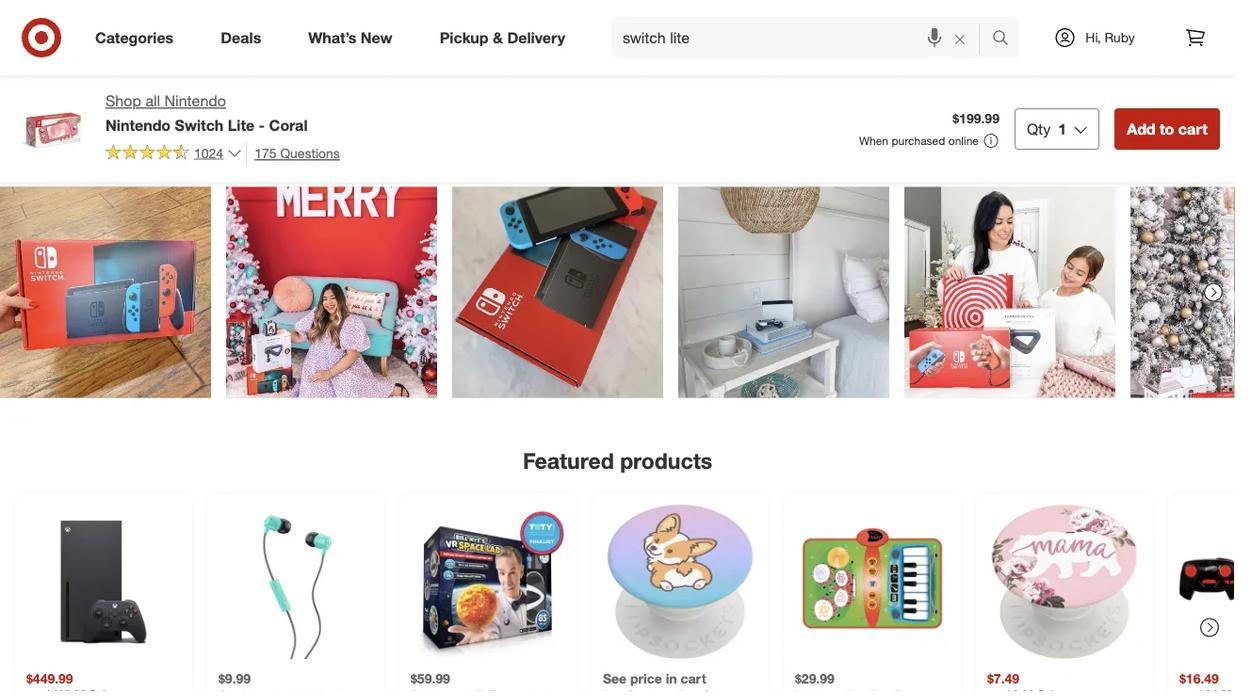 Task type: vqa. For each thing, say whether or not it's contained in the screenshot.
Advent
no



Task type: locate. For each thing, give the bounding box(es) containing it.
1 horizontal spatial cart
[[1179, 120, 1208, 138]]

nintendo
[[164, 92, 226, 110], [106, 116, 171, 134]]

0 vertical spatial cart
[[1179, 120, 1208, 138]]

pickup & delivery
[[440, 28, 565, 47]]

cart
[[1179, 120, 1208, 138], [681, 671, 706, 687]]

175
[[255, 144, 277, 161]]

$16.49 link
[[1180, 505, 1235, 693]]

1 user image by @marblelouslypetite image from the left
[[226, 187, 437, 398]]

show more
[[589, 58, 646, 72]]

qty 1
[[1027, 120, 1067, 138]]

$59.99 link
[[411, 505, 565, 693]]

when
[[859, 134, 889, 148]]

0 horizontal spatial cart
[[681, 671, 706, 687]]

nintendo down shop
[[106, 116, 171, 134]]

cart right in
[[681, 671, 706, 687]]

purchased
[[892, 134, 945, 148]]

deals
[[221, 28, 261, 47]]

more
[[620, 58, 646, 72]]

see
[[603, 671, 627, 687]]

$7.49
[[987, 671, 1020, 687]]

xbox series x console image
[[26, 505, 181, 660]]

175 questions link
[[246, 142, 340, 164]]

when purchased online
[[859, 134, 979, 148]]

1024
[[194, 144, 223, 161]]

switch
[[175, 116, 224, 134]]

user image by @mimimarkoblog image
[[905, 187, 1116, 398]]

ruby
[[1105, 29, 1135, 46]]

featured
[[523, 448, 614, 474]]

0 horizontal spatial user image by @marblelouslypetite image
[[226, 187, 437, 398]]

shop all nintendo nintendo switch lite - coral
[[106, 92, 308, 134]]

see price in cart link
[[603, 505, 758, 693]]

show more button
[[366, 50, 869, 80]]

coral
[[269, 116, 308, 134]]

nintendo up switch
[[164, 92, 226, 110]]

$199.99
[[953, 110, 1000, 127]]

online
[[949, 134, 979, 148]]

$59.99
[[411, 671, 450, 687]]

$9.99
[[219, 671, 251, 687]]

cart right to
[[1179, 120, 1208, 138]]

1 horizontal spatial user image by @marblelouslypetite image
[[1131, 187, 1235, 398]]

new
[[361, 28, 393, 47]]

to
[[1160, 120, 1174, 138]]

in
[[666, 671, 677, 687]]

show
[[589, 58, 617, 72]]

delivery
[[507, 28, 565, 47]]

image of nintendo switch lite - coral image
[[15, 90, 90, 166]]

175 questions
[[255, 144, 340, 161]]

popsockets popgrip animal friend cell phone grip & stand - cheeky corgi image
[[603, 505, 758, 660]]

0 vertical spatial nintendo
[[164, 92, 226, 110]]

1 vertical spatial cart
[[681, 671, 706, 687]]

user image by @itsmollymellon image
[[678, 187, 889, 398]]

$9.99 link
[[219, 505, 373, 693]]

user image by @marblelouslypetite image
[[226, 187, 437, 398], [1131, 187, 1235, 398]]

shop
[[106, 92, 141, 110]]



Task type: describe. For each thing, give the bounding box(es) containing it.
bill nye's vr space lab image
[[411, 505, 565, 660]]

$29.99
[[795, 671, 835, 687]]

questions
[[280, 144, 340, 161]]

search button
[[984, 17, 1029, 62]]

what's new
[[308, 28, 393, 47]]

cart inside button
[[1179, 120, 1208, 138]]

$7.49 link
[[987, 505, 1142, 693]]

1 vertical spatial nintendo
[[106, 116, 171, 134]]

nothing but fun toys toddler big band music mat image
[[795, 505, 950, 660]]

add to cart button
[[1115, 108, 1220, 150]]

2 user image by @marblelouslypetite image from the left
[[1131, 187, 1235, 398]]

products
[[620, 448, 712, 474]]

What can we help you find? suggestions appear below search field
[[612, 17, 997, 58]]

pickup
[[440, 28, 489, 47]]

deals link
[[205, 17, 285, 58]]

add to cart
[[1127, 120, 1208, 138]]

$16.49
[[1180, 671, 1219, 687]]

see price in cart
[[603, 671, 706, 687]]

featured products
[[523, 448, 712, 474]]

all
[[145, 92, 160, 110]]

user image by @joebronston image
[[452, 187, 663, 398]]

add
[[1127, 120, 1156, 138]]

what's
[[308, 28, 357, 47]]

$449.99
[[26, 671, 73, 687]]

qty
[[1027, 120, 1051, 138]]

what's new link
[[292, 17, 416, 58]]

price
[[630, 671, 662, 687]]

&
[[493, 28, 503, 47]]

skullcandy jib wired earbuds - teal image
[[219, 505, 373, 660]]

-
[[259, 116, 265, 134]]

hi,
[[1086, 29, 1101, 46]]

1024 link
[[106, 142, 242, 165]]

user image by @targetdealfinder image
[[0, 187, 211, 398]]

hot wheels 1:64 scale remote control tesla roadster vehicle image
[[1180, 505, 1235, 660]]

categories link
[[79, 17, 197, 58]]

carousel
[[14, 170, 91, 190]]

$449.99 link
[[26, 505, 181, 693]]

popsockets popgrip cell phone grip & stand - mama bear image
[[987, 505, 1142, 660]]

lite
[[228, 116, 255, 134]]

pickup & delivery link
[[424, 17, 589, 58]]

search
[[984, 30, 1029, 49]]

categories
[[95, 28, 174, 47]]

1
[[1058, 120, 1067, 138]]

hi, ruby
[[1086, 29, 1135, 46]]

$29.99 link
[[795, 505, 950, 693]]



